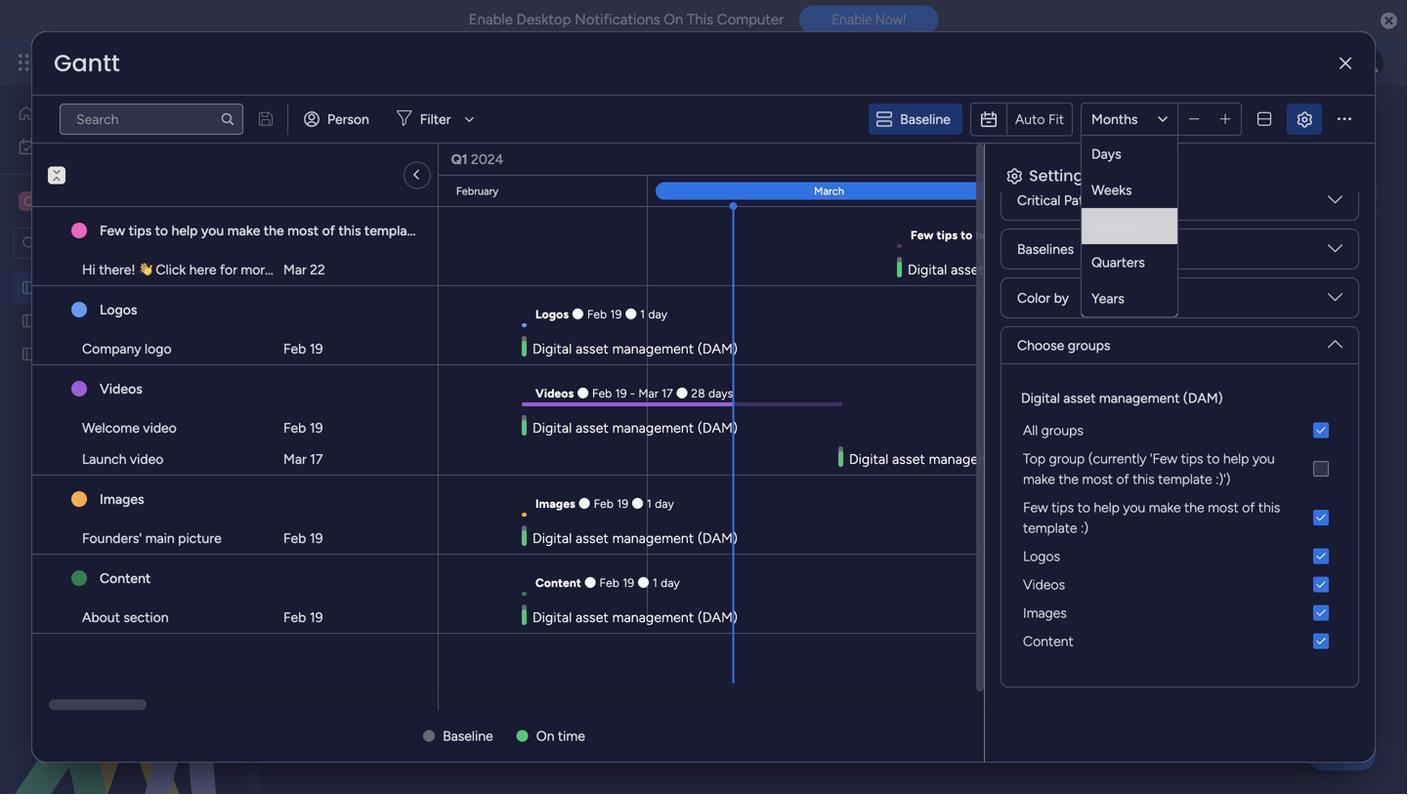 Task type: vqa. For each thing, say whether or not it's contained in the screenshot.
assets
yes



Task type: locate. For each thing, give the bounding box(es) containing it.
to inside top group (currently 'few tips to help you make the most of this template :)')
[[1207, 451, 1220, 467]]

the
[[264, 222, 284, 239], [1059, 228, 1077, 242], [1059, 471, 1079, 488], [1184, 499, 1205, 516]]

dapulse dropdown down arrow image
[[1328, 241, 1343, 263], [1328, 290, 1343, 312]]

enable for enable now!
[[832, 11, 872, 28]]

0 vertical spatial digital
[[297, 101, 395, 145]]

0 vertical spatial video
[[143, 420, 177, 436]]

content
[[100, 570, 151, 587], [536, 576, 581, 590], [1023, 633, 1074, 650]]

click
[[156, 261, 186, 278]]

make down top
[[1023, 471, 1055, 488]]

1 horizontal spatial :)
[[1081, 520, 1089, 537]]

groups inside digital asset management (dam) element
[[1041, 422, 1084, 439]]

top group (currently 'few tips to help you make the most of this template :)')
[[1023, 451, 1275, 488]]

0 vertical spatial groups
[[1068, 337, 1111, 354]]

0 vertical spatial dapulse dropdown down arrow image
[[1328, 193, 1343, 215]]

digital down hi
[[46, 279, 85, 296]]

1 horizontal spatial management
[[493, 101, 708, 145]]

beta for baselines
[[1091, 242, 1119, 259]]

Search in workspace field
[[41, 232, 163, 255]]

1 vertical spatial digital
[[46, 279, 85, 296]]

v2 split view image
[[1258, 112, 1271, 126]]

0 vertical spatial dapulse dropdown down arrow image
[[1328, 241, 1343, 263]]

most down ":)')"
[[1208, 499, 1239, 516]]

2 digital asset management (dam) group from the top
[[1017, 494, 1343, 656]]

you inside top group (currently 'few tips to help you make the most of this template :)')
[[1253, 451, 1275, 467]]

digital asset management (dam) element containing all groups
[[1017, 416, 1343, 445]]

1 horizontal spatial enable
[[832, 11, 872, 28]]

2 horizontal spatial management
[[1099, 390, 1180, 407]]

integrate button
[[1028, 171, 1217, 212]]

most inside option
[[1208, 499, 1239, 516]]

1 months from the top
[[1092, 111, 1138, 128]]

0 horizontal spatial management
[[124, 279, 205, 296]]

creative down v2 collapse up icon
[[45, 192, 106, 211]]

0 vertical spatial creative
[[45, 192, 106, 211]]

baseline right add to favorites image
[[900, 111, 951, 128]]

enable left now!
[[832, 11, 872, 28]]

1 horizontal spatial 22
[[1253, 228, 1266, 242]]

digital asset management (dam) up (currently
[[1021, 390, 1223, 407]]

here:
[[572, 148, 603, 165]]

help inside option
[[1094, 499, 1120, 516]]

new asset button
[[296, 228, 376, 259]]

q1 2024
[[451, 151, 504, 168]]

select product image
[[18, 53, 37, 72]]

beta
[[1108, 193, 1136, 210], [1091, 242, 1119, 259]]

dapulse x slim image
[[1340, 56, 1352, 71]]

creative for creative requests
[[46, 313, 98, 329]]

you
[[201, 222, 224, 239], [1003, 228, 1023, 242], [1253, 451, 1275, 467], [1123, 499, 1146, 516]]

the down group
[[1059, 471, 1079, 488]]

lottie animation image
[[0, 597, 249, 794]]

baseline inside popup button
[[900, 111, 951, 128]]

creative for creative assets
[[45, 192, 106, 211]]

1 horizontal spatial digital asset management (dam)
[[297, 101, 815, 145]]

0 horizontal spatial on
[[536, 728, 554, 745]]

john smith image
[[1352, 47, 1384, 78]]

1 horizontal spatial more
[[336, 148, 368, 165]]

images option
[[1017, 599, 1343, 627]]

2 dapulse dropdown down arrow image from the top
[[1328, 290, 1343, 312]]

marketing
[[687, 271, 740, 285]]

add to favorites image
[[862, 113, 881, 132]]

1 for content ● feb 19 ● 1 day
[[653, 576, 658, 590]]

asset inside heading
[[1063, 390, 1096, 407]]

1 for images ● feb 19 ● 1 day
[[647, 497, 652, 511]]

1 vertical spatial 22
[[310, 261, 325, 278]]

2 vertical spatial digital asset management (dam)
[[1021, 390, 1223, 407]]

video down the welcome video
[[130, 451, 164, 468]]

baseline
[[900, 111, 951, 128], [443, 728, 493, 745]]

Digital asset management (DAM) field
[[292, 101, 820, 145]]

this inside few tips to help you make the most of this template :)
[[1258, 499, 1280, 516]]

public board image left the website at the top left of the page
[[21, 345, 39, 364]]

0 horizontal spatial content
[[100, 570, 151, 587]]

images ● feb 19 ● 1 day
[[536, 497, 674, 511]]

2 vertical spatial public board image
[[21, 345, 39, 364]]

3 feb 19 from the top
[[283, 530, 323, 547]]

public board image for creative requests
[[21, 312, 39, 330]]

most down (currently
[[1082, 471, 1113, 488]]

path
[[1064, 192, 1092, 209]]

1 vertical spatial more
[[241, 261, 272, 278]]

0 vertical spatial on
[[664, 11, 683, 28]]

logos ● feb 19 ● 1 day
[[536, 307, 668, 322]]

(dam) up ":)')"
[[1183, 390, 1223, 407]]

1 dapulse dropdown down arrow image from the top
[[1328, 241, 1343, 263]]

on left 'time'
[[536, 728, 554, 745]]

collaborative
[[544, 183, 625, 200]]

0 horizontal spatial 17
[[310, 451, 323, 468]]

dapulse dropdown down arrow image for baselines
[[1328, 193, 1343, 215]]

beta up years
[[1091, 242, 1119, 259]]

video
[[143, 420, 177, 436], [130, 451, 164, 468]]

19
[[610, 307, 622, 322], [310, 341, 323, 357], [615, 386, 627, 401], [310, 420, 323, 436], [617, 497, 629, 511], [310, 530, 323, 547], [623, 576, 634, 590], [310, 609, 323, 626]]

website
[[46, 346, 96, 363]]

(dam) up 'docs'
[[715, 101, 815, 145]]

0 horizontal spatial digital
[[46, 279, 85, 296]]

the inside top group (currently 'few tips to help you make the most of this template :)')
[[1059, 471, 1079, 488]]

asset inside list box
[[88, 279, 121, 296]]

(dam) down the for
[[208, 279, 248, 296]]

asset down the there!
[[88, 279, 121, 296]]

public board image down workspace icon
[[21, 279, 39, 297]]

0 vertical spatial management
[[493, 101, 708, 145]]

team workload
[[421, 183, 514, 200]]

None field
[[1082, 104, 1101, 135]]

of up quarters at the top
[[1111, 228, 1123, 242]]

of right package
[[491, 148, 504, 165]]

3 public board image from the top
[[21, 345, 39, 364]]

view
[[840, 183, 871, 200]]

company logo
[[82, 341, 172, 357]]

0 vertical spatial baseline
[[900, 111, 951, 128]]

0 horizontal spatial (dam)
[[208, 279, 248, 296]]

logos
[[100, 301, 137, 318], [536, 307, 569, 322], [1023, 548, 1060, 565]]

videos ● feb 19 - mar 17 ● 28 days
[[536, 386, 733, 401]]

1 vertical spatial beta
[[1091, 242, 1119, 259]]

videos inside option
[[1023, 577, 1065, 593]]

list box
[[1082, 136, 1178, 317], [0, 267, 249, 635]]

few tips to help you make the most of this template :) up the for
[[100, 222, 432, 239]]

video for launch video
[[130, 451, 164, 468]]

help down (currently
[[1094, 499, 1120, 516]]

0 vertical spatial 22
[[1253, 228, 1266, 242]]

None search field
[[60, 104, 243, 135]]

4 feb 19 from the top
[[283, 609, 323, 626]]

my work link
[[12, 131, 237, 162]]

mar
[[1230, 228, 1250, 242], [283, 261, 307, 278], [638, 386, 659, 401], [283, 451, 307, 468]]

months down integrate button
[[1092, 218, 1138, 235]]

enable now! button
[[800, 5, 939, 34]]

days
[[1092, 146, 1121, 162]]

1 horizontal spatial baseline
[[900, 111, 951, 128]]

1 horizontal spatial few tips to help you make the most of this template :)
[[1023, 499, 1280, 537]]

17
[[662, 386, 673, 401], [310, 451, 323, 468]]

digital asset management (dam) element
[[1017, 416, 1343, 445], [1017, 445, 1343, 494]]

0 horizontal spatial list box
[[0, 267, 249, 635]]

day
[[1292, 228, 1312, 242], [648, 307, 668, 322], [655, 497, 674, 511], [661, 576, 680, 590]]

2 feb 19 from the top
[[283, 420, 323, 436]]

new
[[304, 235, 333, 252]]

2 horizontal spatial (dam)
[[1183, 390, 1223, 407]]

2 vertical spatial management
[[1099, 390, 1180, 407]]

1 feb 19 from the top
[[283, 341, 323, 357]]

1 public board image from the top
[[21, 279, 39, 297]]

digital inside list box
[[46, 279, 85, 296]]

workspace image
[[19, 191, 38, 212]]

the left new
[[264, 222, 284, 239]]

0 vertical spatial public board image
[[21, 279, 39, 297]]

feb 19 for welcome video
[[283, 420, 323, 436]]

1 digital asset management (dam) element from the top
[[1017, 416, 1343, 445]]

team workload button
[[406, 176, 529, 207]]

of inside option
[[1242, 499, 1255, 516]]

help inside top group (currently 'few tips to help you make the most of this template :)')
[[1223, 451, 1249, 467]]

management up (currently
[[1099, 390, 1180, 407]]

files view button
[[795, 176, 886, 207]]

dapulse dropdown down arrow image
[[1328, 193, 1343, 215], [1328, 329, 1343, 351]]

the up logos option
[[1184, 499, 1205, 516]]

new asset
[[304, 235, 368, 252]]

groups for choose groups
[[1068, 337, 1111, 354]]

february
[[456, 185, 499, 198]]

'few
[[1150, 451, 1178, 467]]

make
[[227, 222, 260, 239], [1026, 228, 1056, 242], [1023, 471, 1055, 488], [1149, 499, 1181, 516]]

by
[[1054, 290, 1069, 306]]

templates
[[507, 148, 569, 165]]

groups up group
[[1041, 422, 1084, 439]]

help up ":)')"
[[1223, 451, 1249, 467]]

list box containing days
[[1082, 136, 1178, 317]]

creative up the website at the top left of the page
[[46, 313, 98, 329]]

1 horizontal spatial digital
[[297, 101, 395, 145]]

dapulse close image
[[1381, 11, 1397, 31]]

months up days
[[1092, 111, 1138, 128]]

learn more about this package of templates here: https://youtu.be/9x6_kyyrn_e button
[[296, 145, 865, 168]]

enable
[[469, 11, 513, 28], [832, 11, 872, 28]]

1 vertical spatial public board image
[[21, 312, 39, 330]]

more right learn
[[336, 148, 368, 165]]

angle down image
[[386, 236, 395, 251]]

about section
[[82, 609, 169, 626]]

creative
[[45, 192, 106, 211], [46, 313, 98, 329]]

-
[[630, 386, 635, 401]]

1 horizontal spatial (dam)
[[715, 101, 815, 145]]

founders'
[[82, 530, 142, 547]]

help
[[171, 222, 198, 239], [976, 228, 1000, 242], [1223, 451, 1249, 467], [1094, 499, 1120, 516]]

tips
[[129, 222, 152, 239], [937, 228, 958, 242], [1181, 451, 1204, 467], [1052, 499, 1074, 516]]

few tips to help you make the most of this template :) up logos option
[[1023, 499, 1280, 537]]

public board image for digital asset management (dam)
[[21, 279, 39, 297]]

v2 collapse up image
[[48, 173, 65, 186]]

video up launch video
[[143, 420, 177, 436]]

company
[[82, 341, 141, 357]]

1 vertical spatial dapulse dropdown down arrow image
[[1328, 290, 1343, 312]]

tips inside top group (currently 'few tips to help you make the most of this template :)')
[[1181, 451, 1204, 467]]

👋
[[139, 261, 152, 278]]

groups right choose
[[1068, 337, 1111, 354]]

creative inside workspace selection element
[[45, 192, 106, 211]]

2 horizontal spatial few
[[1023, 499, 1048, 516]]

0 horizontal spatial videos
[[100, 381, 142, 397]]

template inside option
[[1023, 520, 1077, 537]]

make down top group (currently 'few tips to help you make the most of this template :)')
[[1149, 499, 1181, 516]]

list box containing digital asset management (dam)
[[0, 267, 249, 635]]

enable now!
[[832, 11, 906, 28]]

1 vertical spatial groups
[[1041, 422, 1084, 439]]

few tips to help you make the most of this template :) option
[[1017, 494, 1343, 542]]

1 horizontal spatial images
[[536, 497, 576, 511]]

1 dapulse dropdown down arrow image from the top
[[1328, 193, 1343, 215]]

1 horizontal spatial 17
[[662, 386, 673, 401]]

to
[[155, 222, 168, 239], [961, 228, 973, 242], [1207, 451, 1220, 467], [1077, 499, 1090, 516]]

on left this
[[664, 11, 683, 28]]

add view image
[[897, 184, 905, 199]]

1 vertical spatial creative
[[46, 313, 98, 329]]

baseline left the on time
[[443, 728, 493, 745]]

2 dapulse dropdown down arrow image from the top
[[1328, 329, 1343, 351]]

2 horizontal spatial content
[[1023, 633, 1074, 650]]

public board image
[[21, 279, 39, 297], [21, 312, 39, 330], [21, 345, 39, 364]]

option
[[0, 270, 249, 274]]

of down (currently
[[1116, 471, 1129, 488]]

digital asset management (dam) group containing few tips to help you make the most of this template :)
[[1017, 494, 1343, 656]]

0 vertical spatial months
[[1092, 111, 1138, 128]]

this inside top group (currently 'few tips to help you make the most of this template :)')
[[1133, 471, 1155, 488]]

1 horizontal spatial logos
[[536, 307, 569, 322]]

2 vertical spatial (dam)
[[1183, 390, 1223, 407]]

:) right the angle down icon at the left top
[[423, 222, 432, 239]]

make up the for
[[227, 222, 260, 239]]

dapulse dropdown down arrow image for digital asset management (dam)
[[1328, 329, 1343, 351]]

2 horizontal spatial videos
[[1023, 577, 1065, 593]]

make inside top group (currently 'few tips to help you make the most of this template :)')
[[1023, 471, 1055, 488]]

management up the here:
[[493, 101, 708, 145]]

1 digital asset management (dam) group from the top
[[1017, 388, 1343, 656]]

critical
[[1017, 192, 1061, 209]]

1 vertical spatial few tips to help you make the most of this template :)
[[1023, 499, 1280, 537]]

public board image left creative requests on the left top
[[21, 312, 39, 330]]

1
[[1324, 115, 1330, 131], [1284, 228, 1289, 242], [640, 307, 645, 322], [647, 497, 652, 511], [653, 576, 658, 590]]

1 vertical spatial months
[[1092, 218, 1138, 235]]

digital asset management (dam) down 👋 on the top
[[46, 279, 248, 296]]

:) down group
[[1081, 520, 1089, 537]]

0 horizontal spatial enable
[[469, 11, 513, 28]]

enable inside 'button'
[[832, 11, 872, 28]]

(dam)
[[715, 101, 815, 145], [208, 279, 248, 296], [1183, 390, 1223, 407]]

beta up few tips to help you make the most of this template :) ● mar 22 ● 1 day
[[1108, 193, 1136, 210]]

day for logos ● feb 19 ● 1 day
[[648, 307, 668, 322]]

all
[[1023, 422, 1038, 439]]

home
[[43, 105, 80, 122]]

asset up the →
[[336, 235, 368, 252]]

0 vertical spatial (dam)
[[715, 101, 815, 145]]

on
[[664, 11, 683, 28], [536, 728, 554, 745]]

this
[[687, 11, 713, 28]]

2 public board image from the top
[[21, 312, 39, 330]]

0 vertical spatial beta
[[1108, 193, 1136, 210]]

to up ":)')"
[[1207, 451, 1220, 467]]

management down click
[[124, 279, 205, 296]]

collaborative whiteboard button
[[529, 176, 700, 207]]

my
[[45, 138, 64, 155]]

files view
[[809, 183, 871, 200]]

learn more about this package of templates here: https://youtu.be/9x6_kyyrn_e
[[299, 148, 794, 165]]

time
[[558, 728, 585, 745]]

digital asset management (dam) group containing digital asset management (dam)
[[1017, 388, 1343, 656]]

tips inside option
[[1052, 499, 1074, 516]]

desktop
[[516, 11, 571, 28]]

digital up all
[[1021, 390, 1060, 407]]

digital up learn
[[297, 101, 395, 145]]

this inside learn more about this package of templates here: https://youtu.be/9x6_kyyrn_e button
[[410, 148, 433, 165]]

asset up the all groups
[[1063, 390, 1096, 407]]

feb 19
[[283, 341, 323, 357], [283, 420, 323, 436], [283, 530, 323, 547], [283, 609, 323, 626]]

digital asset management (dam) up learn more about this package of templates here: https://youtu.be/9x6_kyyrn_e
[[297, 101, 815, 145]]

2 horizontal spatial logos
[[1023, 548, 1060, 565]]

:)')
[[1216, 471, 1231, 488]]

feb 19 for about section
[[283, 609, 323, 626]]

enable left desktop
[[469, 11, 513, 28]]

launch video
[[82, 451, 164, 468]]

1 vertical spatial dapulse dropdown down arrow image
[[1328, 329, 1343, 351]]

activity
[[1150, 115, 1197, 131]]

1 inside button
[[1324, 115, 1330, 131]]

template
[[364, 222, 420, 239], [1150, 228, 1200, 242], [1158, 471, 1212, 488], [1023, 520, 1077, 537]]

2 horizontal spatial images
[[1023, 605, 1067, 622]]

0 horizontal spatial baseline
[[443, 728, 493, 745]]

most
[[287, 222, 319, 239], [1080, 228, 1108, 242], [1082, 471, 1113, 488], [1208, 499, 1239, 516]]

2 digital asset management (dam) element from the top
[[1017, 445, 1343, 494]]

2 horizontal spatial digital
[[1021, 390, 1060, 407]]

videos
[[100, 381, 142, 397], [536, 386, 574, 401], [1023, 577, 1065, 593]]

:) inside the few tips to help you make the most of this template :) option
[[1081, 520, 1089, 537]]

1 horizontal spatial on
[[664, 11, 683, 28]]

0 vertical spatial more
[[336, 148, 368, 165]]

more dots image
[[1338, 112, 1352, 126]]

1 vertical spatial video
[[130, 451, 164, 468]]

of up logos option
[[1242, 499, 1255, 516]]

0 horizontal spatial few tips to help you make the most of this template :)
[[100, 222, 432, 239]]

1 enable from the left
[[469, 11, 513, 28]]

:) down integrate button
[[1203, 228, 1211, 242]]

0 horizontal spatial digital asset management (dam)
[[46, 279, 248, 296]]

more right the for
[[241, 261, 272, 278]]

1 vertical spatial management
[[124, 279, 205, 296]]

on time
[[536, 728, 585, 745]]

1 horizontal spatial list box
[[1082, 136, 1178, 317]]

online
[[706, 183, 746, 200]]

asset
[[402, 101, 485, 145], [336, 235, 368, 252], [88, 279, 121, 296], [1063, 390, 1096, 407]]

2 months from the top
[[1092, 218, 1138, 235]]

digital asset management (dam)
[[297, 101, 815, 145], [46, 279, 248, 296], [1021, 390, 1223, 407]]

content option
[[1017, 627, 1343, 656]]

to down group
[[1077, 499, 1090, 516]]

groups for all groups
[[1041, 422, 1084, 439]]

months
[[1092, 111, 1138, 128], [1092, 218, 1138, 235]]

2 enable from the left
[[832, 11, 872, 28]]

digital asset management (dam) group
[[1017, 388, 1343, 656], [1017, 494, 1343, 656]]

of inside top group (currently 'few tips to help you make the most of this template :)')
[[1116, 471, 1129, 488]]

1 vertical spatial 17
[[310, 451, 323, 468]]

2 vertical spatial digital
[[1021, 390, 1060, 407]]



Task type: describe. For each thing, give the bounding box(es) containing it.
angle right image
[[415, 167, 419, 184]]

launch
[[82, 451, 126, 468]]

integrate
[[1061, 183, 1117, 200]]

template inside top group (currently 'few tips to help you make the most of this template :)')
[[1158, 471, 1212, 488]]

few tips to help you make the most of this template :) inside option
[[1023, 499, 1280, 537]]

filter
[[420, 111, 451, 128]]

section
[[123, 609, 169, 626]]

1 vertical spatial (dam)
[[208, 279, 248, 296]]

activity button
[[1142, 107, 1234, 139]]

feb 19 for company logo
[[283, 341, 323, 357]]

make down critical at top
[[1026, 228, 1056, 242]]

help up click
[[171, 222, 198, 239]]

help
[[1324, 745, 1359, 765]]

auto fit button
[[1007, 103, 1072, 135]]

enable desktop notifications on this computer
[[469, 11, 784, 28]]

computer
[[717, 11, 784, 28]]

few tips to help you make the most of this template :) ● mar 22 ● 1 day
[[911, 228, 1312, 242]]

product
[[612, 271, 654, 285]]

logo
[[145, 341, 172, 357]]

filter board by person image
[[636, 234, 667, 253]]

2 horizontal spatial digital asset management (dam)
[[1021, 390, 1223, 407]]

you inside option
[[1123, 499, 1146, 516]]

most up quarters at the top
[[1080, 228, 1108, 242]]

collaborative whiteboard online docs
[[544, 183, 780, 200]]

auto
[[1015, 111, 1045, 127]]

home link
[[12, 98, 237, 129]]

videos option
[[1017, 571, 1343, 599]]

package
[[436, 148, 488, 165]]

video for welcome video
[[143, 420, 177, 436]]

public board image for website homepage redesign
[[21, 345, 39, 364]]

2024
[[471, 151, 504, 168]]

march
[[814, 185, 844, 198]]

2 horizontal spatial :)
[[1203, 228, 1211, 242]]

person
[[327, 111, 369, 128]]

enable for enable desktop notifications on this computer
[[469, 11, 513, 28]]

digital asset management (dam) heading
[[1021, 388, 1223, 408]]

0 vertical spatial few tips to help you make the most of this template :)
[[100, 222, 432, 239]]

search image
[[220, 111, 236, 127]]

main
[[145, 530, 175, 547]]

images inside option
[[1023, 605, 1067, 622]]

make inside option
[[1149, 499, 1181, 516]]

weeks
[[1092, 182, 1132, 198]]

of inside button
[[491, 148, 504, 165]]

years
[[1092, 290, 1125, 307]]

Filter dashboard by text search field
[[60, 104, 243, 135]]

help left baselines
[[976, 228, 1000, 242]]

help button
[[1308, 739, 1376, 771]]

1 for logos ● feb 19 ● 1 day
[[640, 307, 645, 322]]

beta for critical path
[[1108, 193, 1136, 210]]

(dam) inside heading
[[1183, 390, 1223, 407]]

1 vertical spatial digital asset management (dam)
[[46, 279, 248, 296]]

digital inside heading
[[1021, 390, 1060, 407]]

picture
[[178, 530, 222, 547]]

requests
[[101, 313, 154, 329]]

quarters
[[1092, 254, 1145, 271]]

mar 22
[[283, 261, 325, 278]]

more inside button
[[336, 148, 368, 165]]

28
[[691, 386, 705, 401]]

content inside option
[[1023, 633, 1074, 650]]

of up information
[[322, 222, 335, 239]]

my work option
[[12, 131, 237, 162]]

c
[[23, 193, 33, 210]]

gantt
[[54, 47, 120, 80]]

docs
[[749, 183, 780, 200]]

1 horizontal spatial content
[[536, 576, 581, 590]]

1 horizontal spatial videos
[[536, 386, 574, 401]]

team
[[421, 183, 453, 200]]

hi
[[82, 261, 96, 278]]

redesign
[[168, 346, 221, 363]]

to inside the few tips to help you make the most of this template :) option
[[1077, 499, 1090, 516]]

invite / 1
[[1278, 115, 1330, 131]]

1 vertical spatial on
[[536, 728, 554, 745]]

v2 collapse down image
[[48, 160, 65, 172]]

dapulse dropdown down arrow image for color by
[[1328, 290, 1343, 312]]

days
[[709, 386, 733, 401]]

whiteboard
[[628, 183, 700, 200]]

for
[[220, 261, 237, 278]]

here
[[189, 261, 216, 278]]

empty
[[763, 271, 797, 285]]

1 horizontal spatial few
[[911, 228, 934, 242]]

feb 19 for founders' main picture
[[283, 530, 323, 547]]

workspace selection element
[[19, 190, 157, 213]]

0 horizontal spatial more
[[241, 261, 272, 278]]

to up click
[[155, 222, 168, 239]]

assets
[[109, 192, 154, 211]]

choose groups
[[1017, 337, 1111, 354]]

now!
[[875, 11, 906, 28]]

home option
[[12, 98, 237, 129]]

baseline button
[[869, 104, 962, 135]]

logos option
[[1017, 542, 1343, 571]]

day for images ● feb 19 ● 1 day
[[655, 497, 674, 511]]

creative assets
[[45, 192, 154, 211]]

https://youtu.be/9x6_kyyrn_e
[[606, 148, 794, 165]]

all groups
[[1023, 422, 1084, 439]]

the inside option
[[1184, 499, 1205, 516]]

asset up package
[[402, 101, 485, 145]]

my work
[[45, 138, 97, 155]]

creative requests
[[46, 313, 154, 329]]

baselines
[[1017, 241, 1074, 258]]

color
[[1017, 290, 1051, 306]]

0 horizontal spatial few
[[100, 222, 125, 239]]

v2 plus image
[[1220, 112, 1231, 126]]

group
[[1049, 451, 1085, 467]]

files
[[809, 183, 837, 200]]

logos inside option
[[1023, 548, 1060, 565]]

learn
[[299, 148, 333, 165]]

most inside top group (currently 'few tips to help you make the most of this template :)')
[[1082, 471, 1113, 488]]

few inside option
[[1023, 499, 1048, 516]]

top
[[1023, 451, 1046, 467]]

0 horizontal spatial images
[[100, 491, 144, 508]]

Gantt field
[[49, 47, 125, 80]]

person button
[[296, 104, 381, 135]]

online docs button
[[691, 176, 795, 207]]

about
[[82, 609, 120, 626]]

0 horizontal spatial 22
[[310, 261, 325, 278]]

color by
[[1017, 290, 1069, 306]]

q1
[[451, 151, 468, 168]]

invite / 1 button
[[1242, 107, 1339, 139]]

(currently
[[1088, 451, 1147, 467]]

to left baselines
[[961, 228, 973, 242]]

monday
[[87, 51, 154, 73]]

the down the 'path' on the right of page
[[1059, 228, 1077, 242]]

management inside heading
[[1099, 390, 1180, 407]]

most up mar 22
[[287, 222, 319, 239]]

auto fit
[[1015, 111, 1064, 127]]

work
[[67, 138, 97, 155]]

dapulse dropdown down arrow image for baselines
[[1328, 241, 1343, 263]]

collapse board header image
[[1357, 184, 1373, 199]]

fit
[[1048, 111, 1064, 127]]

digital asset management (dam) element containing top group (currently 'few tips to help you make the most of this template :)')
[[1017, 445, 1343, 494]]

workload
[[457, 183, 514, 200]]

/
[[1316, 115, 1321, 131]]

v2 minus image
[[1189, 112, 1199, 126]]

0 vertical spatial digital asset management (dam)
[[297, 101, 815, 145]]

0 horizontal spatial :)
[[423, 222, 432, 239]]

founders' main picture
[[82, 530, 222, 547]]

0 vertical spatial 17
[[662, 386, 673, 401]]

arrow down image
[[458, 107, 481, 131]]

asset inside "button"
[[336, 235, 368, 252]]

choose
[[1017, 337, 1065, 354]]

lottie animation element
[[0, 597, 249, 794]]

critical path
[[1017, 192, 1092, 209]]

there!
[[99, 261, 135, 278]]

months inside list box
[[1092, 218, 1138, 235]]

1 vertical spatial baseline
[[443, 728, 493, 745]]

0 horizontal spatial logos
[[100, 301, 137, 318]]

day for content ● feb 19 ● 1 day
[[661, 576, 680, 590]]

hi there!   👋  click here for more information  →
[[82, 261, 364, 278]]



